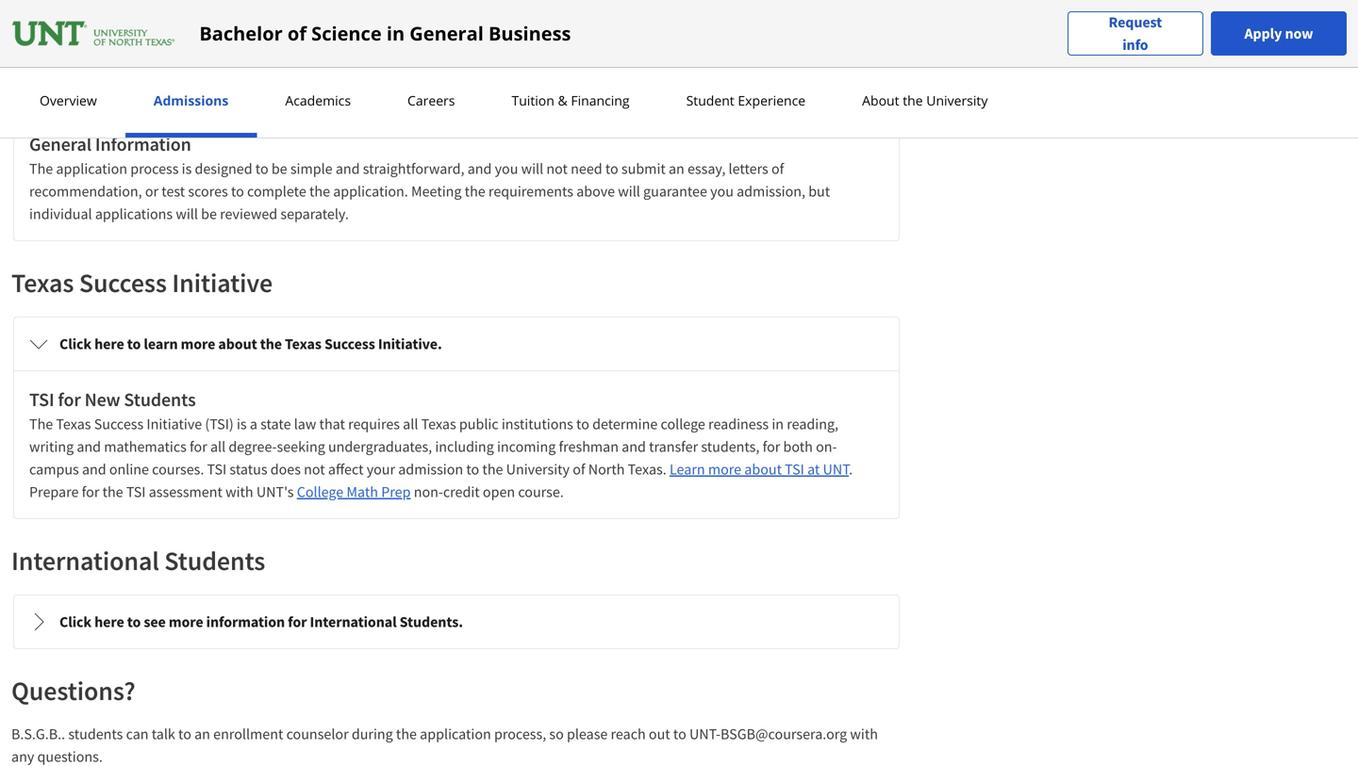 Task type: vqa. For each thing, say whether or not it's contained in the screenshot.
first 6 from left
no



Task type: locate. For each thing, give the bounding box(es) containing it.
success down tsi for new students
[[94, 415, 144, 434]]

start,
[[310, 39, 342, 58]]

0 vertical spatial process
[[467, 39, 515, 58]]

to
[[561, 0, 574, 1], [795, 0, 808, 1], [450, 39, 464, 58], [255, 159, 269, 178], [605, 159, 619, 178], [231, 182, 244, 201], [127, 335, 141, 354], [576, 415, 589, 434], [466, 460, 479, 479], [127, 613, 141, 632], [178, 725, 191, 744], [673, 725, 687, 744]]

degree-
[[229, 438, 277, 457]]

the right meeting
[[465, 182, 486, 201]]

0 vertical spatial an
[[857, 0, 873, 1]]

0 horizontal spatial admission
[[29, 5, 94, 24]]

0 vertical spatial be
[[577, 0, 593, 1]]

north
[[588, 460, 625, 479]]

0 horizontal spatial spring
[[198, 5, 239, 24]]

2 horizontal spatial of
[[772, 159, 784, 178]]

learn
[[144, 335, 178, 354]]

1 horizontal spatial scores
[[188, 182, 228, 201]]

more right see on the bottom of page
[[169, 613, 203, 632]]

overview
[[40, 92, 97, 109]]

college
[[661, 415, 705, 434]]

click up 'questions?'
[[59, 613, 92, 632]]

2 vertical spatial success
[[94, 415, 144, 434]]

0 vertical spatial scores
[[142, 99, 182, 118]]

tsi left at
[[785, 460, 805, 479]]

of down freshman
[[573, 460, 585, 479]]

1 vertical spatial of
[[772, 159, 784, 178]]

0 horizontal spatial all
[[210, 438, 226, 457]]

0 vertical spatial spring
[[198, 5, 239, 24]]

1 vertical spatial is
[[237, 415, 247, 434]]

will up "requirements" at the top left of page
[[521, 159, 544, 178]]

0 horizontal spatial university
[[506, 460, 570, 479]]

0 vertical spatial with
[[226, 483, 253, 502]]

the
[[174, 5, 195, 24], [241, 39, 262, 58], [623, 39, 644, 58], [903, 92, 923, 109], [309, 182, 330, 201], [465, 182, 486, 201], [260, 335, 282, 354], [482, 460, 503, 479], [102, 483, 123, 502], [396, 725, 417, 744]]

here inside click here to learn more about the texas success initiative. dropdown button
[[94, 335, 124, 354]]

application inside general information the application process is designed to be simple and straightforward, and you will not need to submit an essay, letters of recommendation, or test scores to complete the application. meeting the requirements above will guarantee you admission, but individual applications will be reviewed separately.
[[56, 159, 127, 178]]

the inside b.s.g.b.. students can talk to an enrollment counselor during the application process, so please reach out to unt-bsgb@coursera.org with any questions.
[[396, 725, 417, 744]]

prepare
[[29, 483, 79, 502]]

1 horizontal spatial official
[[359, 0, 403, 1]]

0 horizontal spatial transcripts
[[152, 0, 220, 1]]

for right entries on the left top
[[602, 39, 620, 58]]

date. down preferred.
[[307, 5, 339, 24]]

0 horizontal spatial not
[[304, 460, 325, 479]]

for
[[153, 5, 171, 24], [602, 39, 620, 58], [424, 99, 442, 118], [58, 388, 81, 412], [190, 438, 207, 457], [763, 438, 780, 457], [82, 483, 99, 502], [288, 613, 307, 632]]

the up separately.
[[309, 182, 330, 201]]

be
[[577, 0, 593, 1], [272, 159, 287, 178], [201, 205, 217, 224]]

1 vertical spatial the
[[29, 415, 53, 434]]

2 click from the top
[[59, 613, 92, 632]]

your
[[367, 460, 395, 479]]

0 horizontal spatial an
[[194, 725, 210, 744]]

1 vertical spatial admission
[[398, 460, 463, 479]]

university up the course.
[[506, 460, 570, 479]]

simple
[[290, 159, 333, 178]]

1 vertical spatial not
[[304, 460, 325, 479]]

unt
[[823, 460, 849, 479]]

to up complete
[[255, 159, 269, 178]]

1 horizontal spatial is
[[237, 415, 247, 434]]

enrollment
[[213, 725, 283, 744]]

1 horizontal spatial in
[[772, 415, 784, 434]]

with down status
[[226, 483, 253, 502]]

with right bsgb@coursera.org
[[850, 725, 878, 744]]

admission down high
[[29, 5, 94, 24]]

1 horizontal spatial all
[[403, 415, 418, 434]]

0 horizontal spatial international
[[11, 545, 159, 578]]

2 vertical spatial be
[[201, 205, 217, 224]]

request info button
[[1068, 11, 1204, 56]]

of inside general information the application process is designed to be simple and straightforward, and you will not need to submit an essay, letters of recommendation, or test scores to complete the application. meeting the requirements above will guarantee you admission, but individual applications will be reviewed separately.
[[772, 159, 784, 178]]

so
[[549, 725, 564, 744]]

be left accepted
[[577, 0, 593, 1]]

more down students,
[[708, 460, 742, 479]]

student experience
[[686, 92, 806, 109]]

tsi for new students
[[29, 388, 196, 412]]

but left strongly
[[268, 99, 289, 118]]

general up careers link
[[410, 20, 484, 46]]

click up new
[[59, 335, 92, 354]]

0 vertical spatial admission
[[29, 5, 94, 24]]

success
[[79, 266, 167, 300], [324, 335, 375, 354], [94, 415, 144, 434]]

0 vertical spatial international
[[11, 545, 159, 578]]

the down online
[[102, 483, 123, 502]]

0 vertical spatial more
[[181, 335, 215, 354]]

2 the from the top
[[29, 415, 53, 434]]

scores inside general information the application process is designed to be simple and straightforward, and you will not need to submit an essay, letters of recommendation, or test scores to complete the application. meeting the requirements above will guarantee you admission, but individual applications will be reviewed separately.
[[188, 182, 228, 201]]

1 the from the top
[[29, 159, 53, 178]]

transcripts up if transcript submissions are after the spring start, we will continue to process these entries for the next upcoming start date.
[[406, 0, 474, 1]]

is up test
[[182, 159, 192, 178]]

bachelor
[[199, 20, 283, 46]]

in
[[387, 20, 405, 46], [772, 415, 784, 434]]

1 vertical spatial scores
[[188, 182, 228, 201]]

1 horizontal spatial transcripts
[[406, 0, 474, 1]]

official up bachelor of science in general business
[[359, 0, 403, 1]]

1 horizontal spatial date.
[[775, 39, 807, 58]]

1 horizontal spatial international
[[310, 613, 397, 632]]

but inside general information the application process is designed to be simple and straightforward, and you will not need to submit an essay, letters of recommendation, or test scores to complete the application. meeting the requirements above will guarantee you admission, but individual applications will be reviewed separately.
[[809, 182, 830, 201]]

0 vertical spatial the
[[29, 159, 53, 178]]

and up application.
[[336, 159, 360, 178]]

0 horizontal spatial general
[[29, 133, 92, 156]]

is inside general information the application process is designed to be simple and straightforward, and you will not need to submit an essay, letters of recommendation, or test scores to complete the application. meeting the requirements above will guarantee you admission, but individual applications will be reviewed separately.
[[182, 159, 192, 178]]

application.
[[333, 182, 408, 201]]

click
[[59, 335, 92, 354], [59, 613, 92, 632]]

scores down designed
[[188, 182, 228, 201]]

you down essay,
[[710, 182, 734, 201]]

request
[[1109, 13, 1162, 32]]

optional,
[[208, 99, 265, 118]]

the inside general information the application process is designed to be simple and straightforward, and you will not need to submit an essay, letters of recommendation, or test scores to complete the application. meeting the requirements above will guarantee you admission, but individual applications will be reviewed separately.
[[29, 159, 53, 178]]

you up "requirements" at the top left of page
[[495, 159, 518, 178]]

you
[[495, 159, 518, 178], [710, 182, 734, 201]]

are left after
[[186, 39, 206, 58]]

0 vertical spatial of
[[288, 20, 307, 46]]

application inside b.s.g.b.. students can talk to an enrollment counselor during the application process, so please reach out to unt-bsgb@coursera.org with any questions.
[[420, 725, 491, 744]]

here left see on the bottom of page
[[94, 613, 124, 632]]

1 vertical spatial initiative
[[147, 415, 202, 434]]

1 horizontal spatial you
[[710, 182, 734, 201]]

click inside dropdown button
[[59, 335, 92, 354]]

process up or
[[130, 159, 179, 178]]

1 here from the top
[[94, 335, 124, 354]]

after
[[209, 39, 238, 58]]

1 vertical spatial in
[[772, 415, 784, 434]]

for left new
[[58, 388, 81, 412]]

an right ensure
[[857, 0, 873, 1]]

date. inside 'official high school transcripts (electronic preferred. official transcripts will continue to be accepted through january 19th to ensure an admission decision for the spring 2024 start date.'
[[307, 5, 339, 24]]

university right about
[[927, 92, 988, 109]]

0 vertical spatial click
[[59, 335, 92, 354]]

for inside standardized test scores sat, act and gre scores are optional, but strongly encouraged for financial aid purposes).
[[424, 99, 442, 118]]

if
[[29, 39, 38, 58]]

1 vertical spatial general
[[29, 133, 92, 156]]

admissions
[[154, 92, 229, 109]]

0 horizontal spatial you
[[495, 159, 518, 178]]

about right learn
[[218, 335, 257, 354]]

1 horizontal spatial of
[[573, 460, 585, 479]]

success inside the texas success initiative (tsi) is a state law that requires all texas public institutions to determine college readiness in reading, writing and mathematics for all degree-seeking undergraduates, including incoming freshman and transfer students, for both on- campus and online courses. tsi status does not affect your admission to the university of north texas.
[[94, 415, 144, 434]]

here for learn
[[94, 335, 124, 354]]

continue
[[502, 0, 558, 1], [392, 39, 447, 58]]

students up mathematics
[[124, 388, 196, 412]]

1 vertical spatial an
[[669, 159, 685, 178]]

careers
[[408, 92, 455, 109]]

will inside 'official high school transcripts (electronic preferred. official transcripts will continue to be accepted through january 19th to ensure an admission decision for the spring 2024 start date.'
[[477, 0, 499, 1]]

more inside 'dropdown button'
[[169, 613, 203, 632]]

1 vertical spatial spring
[[265, 39, 306, 58]]

texas.
[[628, 460, 667, 479]]

be inside 'official high school transcripts (electronic preferred. official transcripts will continue to be accepted through january 19th to ensure an admission decision for the spring 2024 start date.'
[[577, 0, 593, 1]]

the up writing on the left of page
[[29, 415, 53, 434]]

0 vertical spatial about
[[218, 335, 257, 354]]

gre
[[113, 99, 139, 118]]

tsi left status
[[207, 460, 227, 479]]

official left high
[[29, 0, 74, 1]]

official high school transcripts (electronic preferred. official transcripts will continue to be accepted through january 19th to ensure an admission decision for the spring 2024 start date.
[[29, 0, 873, 24]]

2 vertical spatial more
[[169, 613, 203, 632]]

1 vertical spatial about
[[745, 460, 782, 479]]

for inside 'dropdown button'
[[288, 613, 307, 632]]

0 horizontal spatial official
[[29, 0, 74, 1]]

more inside dropdown button
[[181, 335, 215, 354]]

the right during
[[396, 725, 417, 744]]

1 click from the top
[[59, 335, 92, 354]]

spring inside 'official high school transcripts (electronic preferred. official transcripts will continue to be accepted through january 19th to ensure an admission decision for the spring 2024 start date.'
[[198, 5, 239, 24]]

to inside dropdown button
[[127, 335, 141, 354]]

the left next
[[623, 39, 644, 58]]

tsi up writing on the left of page
[[29, 388, 54, 412]]

determine
[[593, 415, 658, 434]]

to down 'official high school transcripts (electronic preferred. official transcripts will continue to be accepted through january 19th to ensure an admission decision for the spring 2024 start date.'
[[450, 39, 464, 58]]

1 vertical spatial students
[[164, 545, 265, 578]]

tsi inside . prepare for the tsi assessment with unt's
[[126, 483, 146, 502]]

the up state
[[260, 335, 282, 354]]

0 vertical spatial application
[[56, 159, 127, 178]]

0 horizontal spatial date.
[[307, 5, 339, 24]]

an right talk
[[194, 725, 210, 744]]

1 vertical spatial international
[[310, 613, 397, 632]]

unt's
[[256, 483, 294, 502]]

standardized
[[29, 72, 136, 96]]

not inside the texas success initiative (tsi) is a state law that requires all texas public institutions to determine college readiness in reading, writing and mathematics for all degree-seeking undergraduates, including incoming freshman and transfer students, for both on- campus and online courses. tsi status does not affect your admission to the university of north texas.
[[304, 460, 325, 479]]

is left the a
[[237, 415, 247, 434]]

the texas success initiative (tsi) is a state law that requires all texas public institutions to determine college readiness in reading, writing and mathematics for all degree-seeking undergraduates, including incoming freshman and transfer students, for both on- campus and online courses. tsi status does not affect your admission to the university of north texas.
[[29, 415, 839, 479]]

1 horizontal spatial start
[[743, 39, 772, 58]]

spring up after
[[198, 5, 239, 24]]

process left these on the top left of the page
[[467, 39, 515, 58]]

and
[[85, 99, 110, 118], [336, 159, 360, 178], [468, 159, 492, 178], [77, 438, 101, 457], [622, 438, 646, 457], [82, 460, 106, 479]]

submit
[[622, 159, 666, 178]]

here inside click here to see more information for international students. 'dropdown button'
[[94, 613, 124, 632]]

0 vertical spatial in
[[387, 20, 405, 46]]

to up reviewed
[[231, 182, 244, 201]]

spring left start,
[[265, 39, 306, 58]]

0 vertical spatial start
[[275, 5, 304, 24]]

1 vertical spatial application
[[420, 725, 491, 744]]

0 vertical spatial general
[[410, 20, 484, 46]]

to right need
[[605, 159, 619, 178]]

learn more about tsi at unt link
[[670, 460, 849, 479]]

and inside standardized test scores sat, act and gre scores are optional, but strongly encouraged for financial aid purposes).
[[85, 99, 110, 118]]

writing
[[29, 438, 74, 457]]

experience
[[738, 92, 806, 109]]

students,
[[701, 438, 760, 457]]

0 vertical spatial but
[[268, 99, 289, 118]]

1 horizontal spatial with
[[850, 725, 878, 744]]

letters
[[729, 159, 769, 178]]

for right prepare
[[82, 483, 99, 502]]

for right the information
[[288, 613, 307, 632]]

in right the we
[[387, 20, 405, 46]]

out
[[649, 725, 670, 744]]

will
[[477, 0, 499, 1], [366, 39, 389, 58], [521, 159, 544, 178], [618, 182, 640, 201], [176, 205, 198, 224]]

next
[[647, 39, 674, 58]]

here left learn
[[94, 335, 124, 354]]

if transcript submissions are after the spring start, we will continue to process these entries for the next upcoming start date.
[[29, 39, 807, 58]]

0 vertical spatial is
[[182, 159, 192, 178]]

will up business
[[477, 0, 499, 1]]

1 horizontal spatial but
[[809, 182, 830, 201]]

1 horizontal spatial application
[[420, 725, 491, 744]]

transcript
[[41, 39, 102, 58]]

more for success
[[181, 335, 215, 354]]

0 horizontal spatial start
[[275, 5, 304, 24]]

initiative inside the texas success initiative (tsi) is a state law that requires all texas public institutions to determine college readiness in reading, writing and mathematics for all degree-seeking undergraduates, including incoming freshman and transfer students, for both on- campus and online courses. tsi status does not affect your admission to the university of north texas.
[[147, 415, 202, 434]]

0 horizontal spatial be
[[201, 205, 217, 224]]

general
[[410, 20, 484, 46], [29, 133, 92, 156]]

students
[[68, 725, 123, 744]]

0 vertical spatial university
[[927, 92, 988, 109]]

high
[[77, 0, 105, 1]]

1 vertical spatial process
[[130, 159, 179, 178]]

more right learn
[[181, 335, 215, 354]]

1 vertical spatial university
[[506, 460, 570, 479]]

application up recommendation,
[[56, 159, 127, 178]]

are inside standardized test scores sat, act and gre scores are optional, but strongly encouraged for financial aid purposes).
[[185, 99, 205, 118]]

be up complete
[[272, 159, 287, 178]]

0 vertical spatial here
[[94, 335, 124, 354]]

be left reviewed
[[201, 205, 217, 224]]

1 vertical spatial you
[[710, 182, 734, 201]]

to left see on the bottom of page
[[127, 613, 141, 632]]

success left initiative.
[[324, 335, 375, 354]]

0 vertical spatial date.
[[307, 5, 339, 24]]

incoming
[[497, 438, 556, 457]]

international left students.
[[310, 613, 397, 632]]

0 horizontal spatial about
[[218, 335, 257, 354]]

continue up business
[[502, 0, 558, 1]]

1 vertical spatial be
[[272, 159, 287, 178]]

students up the information
[[164, 545, 265, 578]]

2024
[[242, 5, 272, 24]]

1 transcripts from the left
[[152, 0, 220, 1]]

texas inside dropdown button
[[285, 335, 322, 354]]

for left 'financial'
[[424, 99, 442, 118]]

0 vertical spatial students
[[124, 388, 196, 412]]

with
[[226, 483, 253, 502], [850, 725, 878, 744]]

0 horizontal spatial continue
[[392, 39, 447, 58]]

aid
[[502, 99, 522, 118]]

0 horizontal spatial process
[[130, 159, 179, 178]]

not up college in the bottom left of the page
[[304, 460, 325, 479]]

counselor
[[286, 725, 349, 744]]

0 horizontal spatial is
[[182, 159, 192, 178]]

0 horizontal spatial but
[[268, 99, 289, 118]]

about down students,
[[745, 460, 782, 479]]

the inside 'official high school transcripts (electronic preferred. official transcripts will continue to be accepted through january 19th to ensure an admission decision for the spring 2024 start date.'
[[174, 5, 195, 24]]

start right 2024
[[275, 5, 304, 24]]

2 horizontal spatial an
[[857, 0, 873, 1]]

of up admission,
[[772, 159, 784, 178]]

for up learn more about tsi at unt
[[763, 438, 780, 457]]

1 vertical spatial but
[[809, 182, 830, 201]]

assessment
[[149, 483, 223, 502]]

click inside 'dropdown button'
[[59, 613, 92, 632]]

not inside general information the application process is designed to be simple and straightforward, and you will not need to submit an essay, letters of recommendation, or test scores to complete the application. meeting the requirements above will guarantee you admission, but individual applications will be reviewed separately.
[[547, 159, 568, 178]]

an up guarantee
[[669, 159, 685, 178]]

about inside dropdown button
[[218, 335, 257, 354]]

campus
[[29, 460, 79, 479]]

talk
[[152, 725, 175, 744]]

can
[[126, 725, 149, 744]]

initiative up click here to learn more about the texas success initiative.
[[172, 266, 273, 300]]

designed
[[195, 159, 252, 178]]

admission inside the texas success initiative (tsi) is a state law that requires all texas public institutions to determine college readiness in reading, writing and mathematics for all degree-seeking undergraduates, including incoming freshman and transfer students, for both on- campus and online courses. tsi status does not affect your admission to the university of north texas.
[[398, 460, 463, 479]]

request info
[[1109, 13, 1162, 54]]

tsi
[[29, 388, 54, 412], [207, 460, 227, 479], [785, 460, 805, 479], [126, 483, 146, 502]]

to up freshman
[[576, 415, 589, 434]]

a
[[250, 415, 257, 434]]

all right requires
[[403, 415, 418, 434]]

0 horizontal spatial in
[[387, 20, 405, 46]]

in up both
[[772, 415, 784, 434]]

0 horizontal spatial with
[[226, 483, 253, 502]]

general down act
[[29, 133, 92, 156]]

for inside . prepare for the tsi assessment with unt's
[[82, 483, 99, 502]]

careers link
[[402, 92, 461, 109]]

1 vertical spatial with
[[850, 725, 878, 744]]

university inside the texas success initiative (tsi) is a state law that requires all texas public institutions to determine college readiness in reading, writing and mathematics for all degree-seeking undergraduates, including incoming freshman and transfer students, for both on- campus and online courses. tsi status does not affect your admission to the university of north texas.
[[506, 460, 570, 479]]

more for students.
[[169, 613, 203, 632]]

0 vertical spatial not
[[547, 159, 568, 178]]

is for texas
[[237, 415, 247, 434]]

1 vertical spatial click
[[59, 613, 92, 632]]

is for information
[[182, 159, 192, 178]]

essay,
[[688, 159, 726, 178]]

all down '(tsi)'
[[210, 438, 226, 457]]

continue down 'official high school transcripts (electronic preferred. official transcripts will continue to be accepted through january 19th to ensure an admission decision for the spring 2024 start date.'
[[392, 39, 447, 58]]

students.
[[400, 613, 463, 632]]

admission up college math prep non-credit open course. at left bottom
[[398, 460, 463, 479]]

transcripts right school
[[152, 0, 220, 1]]

0 vertical spatial continue
[[502, 0, 558, 1]]

for right the decision
[[153, 5, 171, 24]]

initiative up mathematics
[[147, 415, 202, 434]]

date. down 19th
[[775, 39, 807, 58]]

spring
[[198, 5, 239, 24], [265, 39, 306, 58]]

initiative.
[[378, 335, 442, 354]]

click here to learn more about the texas success initiative. button
[[14, 318, 899, 371]]

2 horizontal spatial be
[[577, 0, 593, 1]]

is inside the texas success initiative (tsi) is a state law that requires all texas public institutions to determine college readiness in reading, writing and mathematics for all degree-seeking undergraduates, including incoming freshman and transfer students, for both on- campus and online courses. tsi status does not affect your admission to the university of north texas.
[[237, 415, 247, 434]]

apply
[[1245, 24, 1282, 43]]

1 vertical spatial are
[[185, 99, 205, 118]]

through
[[656, 0, 706, 1]]

both
[[783, 438, 813, 457]]

are down scores
[[185, 99, 205, 118]]

at
[[808, 460, 820, 479]]

of inside the texas success initiative (tsi) is a state law that requires all texas public institutions to determine college readiness in reading, writing and mathematics for all degree-seeking undergraduates, including incoming freshman and transfer students, for both on- campus and online courses. tsi status does not affect your admission to the university of north texas.
[[573, 460, 585, 479]]

more
[[181, 335, 215, 354], [708, 460, 742, 479], [169, 613, 203, 632]]

public
[[459, 415, 499, 434]]

2 here from the top
[[94, 613, 124, 632]]

international inside click here to see more information for international students. 'dropdown button'
[[310, 613, 397, 632]]

1 horizontal spatial an
[[669, 159, 685, 178]]

open
[[483, 483, 515, 502]]



Task type: describe. For each thing, give the bounding box(es) containing it.
info
[[1123, 35, 1149, 54]]

the inside . prepare for the tsi assessment with unt's
[[102, 483, 123, 502]]

1 horizontal spatial university
[[927, 92, 988, 109]]

please
[[567, 725, 608, 744]]

academics link
[[280, 92, 357, 109]]

questions?
[[11, 675, 136, 708]]

to up entries on the left top
[[561, 0, 574, 1]]

preferred.
[[293, 0, 356, 1]]

the right about
[[903, 92, 923, 109]]

tuition & financing link
[[506, 92, 635, 109]]

learn more about tsi at unt
[[670, 460, 849, 479]]

to down including
[[466, 460, 479, 479]]

information
[[95, 133, 191, 156]]

with inside . prepare for the tsi assessment with unt's
[[226, 483, 253, 502]]

now
[[1285, 24, 1314, 43]]

test
[[139, 72, 172, 96]]

scores inside standardized test scores sat, act and gre scores are optional, but strongly encouraged for financial aid purposes).
[[142, 99, 182, 118]]

reviewed
[[220, 205, 278, 224]]

1 official from the left
[[29, 0, 74, 1]]

and right writing on the left of page
[[77, 438, 101, 457]]

click here to learn more about the texas success initiative.
[[59, 335, 442, 354]]

unt-
[[690, 725, 721, 744]]

does
[[270, 460, 301, 479]]

accepted
[[596, 0, 653, 1]]

these
[[518, 39, 553, 58]]

bsgb@coursera.org
[[721, 725, 847, 744]]

0 horizontal spatial of
[[288, 20, 307, 46]]

the inside the texas success initiative (tsi) is a state law that requires all texas public institutions to determine college readiness in reading, writing and mathematics for all degree-seeking undergraduates, including incoming freshman and transfer students, for both on- campus and online courses. tsi status does not affect your admission to the university of north texas.
[[482, 460, 503, 479]]

with inside b.s.g.b.. students can talk to an enrollment counselor during the application process, so please reach out to unt-bsgb@coursera.org with any questions.
[[850, 725, 878, 744]]

separately.
[[281, 205, 349, 224]]

texas down individual
[[11, 266, 74, 300]]

0 vertical spatial are
[[186, 39, 206, 58]]

1 vertical spatial date.
[[775, 39, 807, 58]]

&
[[558, 92, 568, 109]]

about the university
[[862, 92, 988, 109]]

that
[[319, 415, 345, 434]]

university of north texas image
[[11, 18, 177, 49]]

the inside the texas success initiative (tsi) is a state law that requires all texas public institutions to determine college readiness in reading, writing and mathematics for all degree-seeking undergraduates, including incoming freshman and transfer students, for both on- campus and online courses. tsi status does not affect your admission to the university of north texas.
[[29, 415, 53, 434]]

complete
[[247, 182, 306, 201]]

1 vertical spatial start
[[743, 39, 772, 58]]

for inside 'official high school transcripts (electronic preferred. official transcripts will continue to be accepted through january 19th to ensure an admission decision for the spring 2024 start date.'
[[153, 5, 171, 24]]

1 vertical spatial continue
[[392, 39, 447, 58]]

the inside dropdown button
[[260, 335, 282, 354]]

credit
[[443, 483, 480, 502]]

to right talk
[[178, 725, 191, 744]]

including
[[435, 438, 494, 457]]

an inside general information the application process is designed to be simple and straightforward, and you will not need to submit an essay, letters of recommendation, or test scores to complete the application. meeting the requirements above will guarantee you admission, but individual applications will be reviewed separately.
[[669, 159, 685, 178]]

business
[[489, 20, 571, 46]]

requirements
[[489, 182, 574, 201]]

sat,
[[29, 99, 55, 118]]

texas up writing on the left of page
[[56, 415, 91, 434]]

19th
[[764, 0, 792, 1]]

and left online
[[82, 460, 106, 479]]

readiness
[[708, 415, 769, 434]]

about
[[862, 92, 900, 109]]

learn
[[670, 460, 705, 479]]

for up courses.
[[190, 438, 207, 457]]

1 horizontal spatial about
[[745, 460, 782, 479]]

international students
[[11, 545, 265, 578]]

admission,
[[737, 182, 806, 201]]

about the university link
[[857, 92, 994, 109]]

0 vertical spatial success
[[79, 266, 167, 300]]

will down test
[[176, 205, 198, 224]]

guarantee
[[643, 182, 707, 201]]

texas up including
[[421, 415, 456, 434]]

standardized test scores sat, act and gre scores are optional, but strongly encouraged for financial aid purposes).
[[29, 72, 591, 118]]

on-
[[816, 438, 837, 457]]

.
[[849, 460, 853, 479]]

above
[[577, 182, 615, 201]]

1 vertical spatial more
[[708, 460, 742, 479]]

an inside b.s.g.b.. students can talk to an enrollment counselor during the application process, so please reach out to unt-bsgb@coursera.org with any questions.
[[194, 725, 210, 744]]

b.s.g.b..
[[11, 725, 65, 744]]

individual
[[29, 205, 92, 224]]

admission inside 'official high school transcripts (electronic preferred. official transcripts will continue to be accepted through january 19th to ensure an admission decision for the spring 2024 start date.'
[[29, 5, 94, 24]]

an inside 'official high school transcripts (electronic preferred. official transcripts will continue to be accepted through january 19th to ensure an admission decision for the spring 2024 start date.'
[[857, 0, 873, 1]]

1 vertical spatial all
[[210, 438, 226, 457]]

need
[[571, 159, 602, 178]]

reach
[[611, 725, 646, 744]]

to right 19th
[[795, 0, 808, 1]]

college math prep link
[[297, 483, 411, 502]]

the right after
[[241, 39, 262, 58]]

2 official from the left
[[359, 0, 403, 1]]

mathematics
[[104, 438, 187, 457]]

0 vertical spatial initiative
[[172, 266, 273, 300]]

strongly
[[292, 99, 343, 118]]

admissions link
[[148, 92, 234, 109]]

tsi inside the texas success initiative (tsi) is a state law that requires all texas public institutions to determine college readiness in reading, writing and mathematics for all degree-seeking undergraduates, including incoming freshman and transfer students, for both on- campus and online courses. tsi status does not affect your admission to the university of north texas.
[[207, 460, 227, 479]]

or
[[145, 182, 159, 201]]

1 horizontal spatial spring
[[265, 39, 306, 58]]

start inside 'official high school transcripts (electronic preferred. official transcripts will continue to be accepted through january 19th to ensure an admission decision for the spring 2024 start date.'
[[275, 5, 304, 24]]

success inside dropdown button
[[324, 335, 375, 354]]

in inside the texas success initiative (tsi) is a state law that requires all texas public institutions to determine college readiness in reading, writing and mathematics for all degree-seeking undergraduates, including incoming freshman and transfer students, for both on- campus and online courses. tsi status does not affect your admission to the university of north texas.
[[772, 415, 784, 434]]

click here to see more information for international students. button
[[14, 596, 899, 649]]

here for see
[[94, 613, 124, 632]]

general inside general information the application process is designed to be simple and straightforward, and you will not need to submit an essay, letters of recommendation, or test scores to complete the application. meeting the requirements above will guarantee you admission, but individual applications will be reviewed separately.
[[29, 133, 92, 156]]

0 vertical spatial you
[[495, 159, 518, 178]]

academics
[[285, 92, 351, 109]]

to right the out
[[673, 725, 687, 744]]

status
[[230, 460, 267, 479]]

scores
[[176, 72, 229, 96]]

tuition
[[512, 92, 555, 109]]

2 transcripts from the left
[[406, 0, 474, 1]]

entries
[[556, 39, 599, 58]]

applications
[[95, 205, 173, 224]]

will down submit
[[618, 182, 640, 201]]

tuition & financing
[[512, 92, 630, 109]]

but inside standardized test scores sat, act and gre scores are optional, but strongly encouraged for financial aid purposes).
[[268, 99, 289, 118]]

math
[[347, 483, 378, 502]]

requires
[[348, 415, 400, 434]]

meeting
[[411, 182, 462, 201]]

1 horizontal spatial general
[[410, 20, 484, 46]]

and down determine
[[622, 438, 646, 457]]

january
[[709, 0, 761, 1]]

bachelor of science in general business
[[199, 20, 571, 46]]

continue inside 'official high school transcripts (electronic preferred. official transcripts will continue to be accepted through january 19th to ensure an admission decision for the spring 2024 start date.'
[[502, 0, 558, 1]]

any
[[11, 748, 34, 767]]

1 horizontal spatial be
[[272, 159, 287, 178]]

new
[[85, 388, 120, 412]]

decision
[[97, 5, 150, 24]]

science
[[311, 20, 382, 46]]

financing
[[571, 92, 630, 109]]

click for click here to see more information for international students.
[[59, 613, 92, 632]]

process inside general information the application process is designed to be simple and straightforward, and you will not need to submit an essay, letters of recommendation, or test scores to complete the application. meeting the requirements above will guarantee you admission, but individual applications will be reviewed separately.
[[130, 159, 179, 178]]

will right the we
[[366, 39, 389, 58]]

to inside 'dropdown button'
[[127, 613, 141, 632]]

click for click here to learn more about the texas success initiative.
[[59, 335, 92, 354]]

and up "requirements" at the top left of page
[[468, 159, 492, 178]]

purposes).
[[525, 99, 591, 118]]

b.s.g.b.. students can talk to an enrollment counselor during the application process, so please reach out to unt-bsgb@coursera.org with any questions.
[[11, 725, 878, 767]]

affect
[[328, 460, 364, 479]]

. prepare for the tsi assessment with unt's
[[29, 460, 853, 502]]

submissions
[[105, 39, 183, 58]]

school
[[108, 0, 149, 1]]

(electronic
[[223, 0, 290, 1]]

questions.
[[37, 748, 103, 767]]

0 vertical spatial all
[[403, 415, 418, 434]]

student experience link
[[681, 92, 811, 109]]



